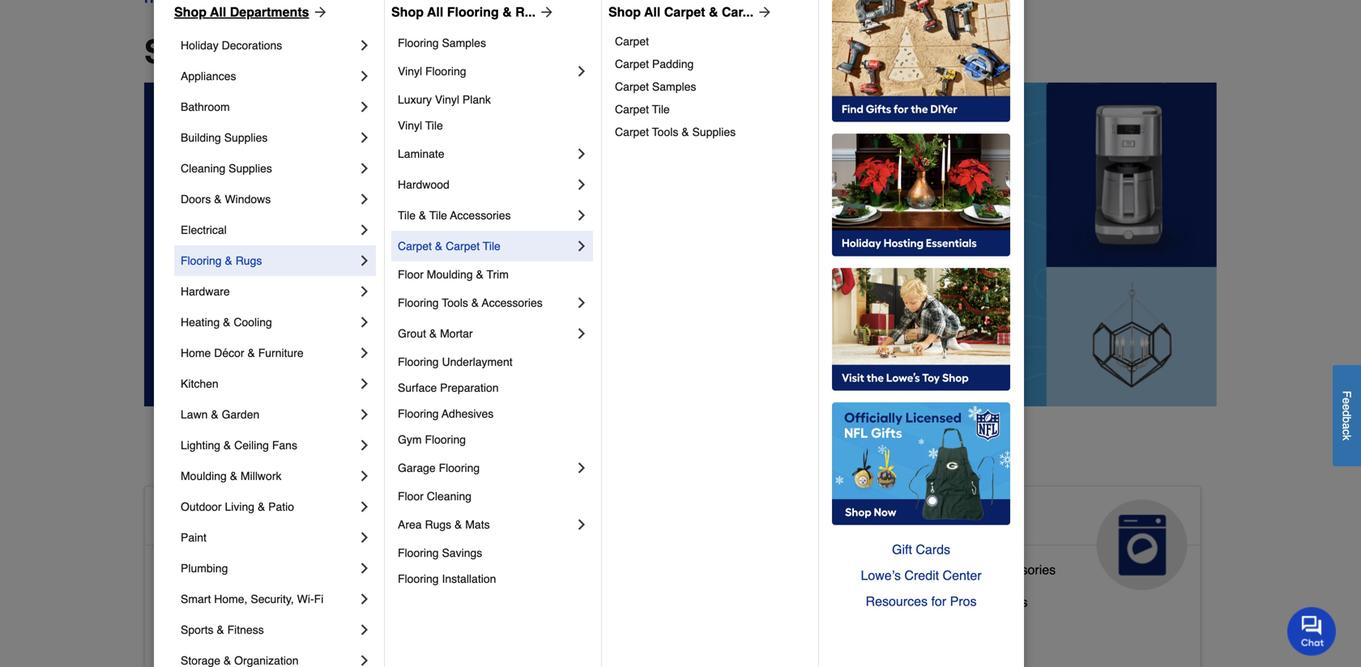 Task type: vqa. For each thing, say whether or not it's contained in the screenshot.
An image showing the required space for a playset installation.
no



Task type: locate. For each thing, give the bounding box(es) containing it.
1 horizontal spatial appliances link
[[867, 487, 1201, 591]]

samples down padding
[[652, 80, 696, 93]]

1 vertical spatial vinyl
[[435, 93, 459, 106]]

1 horizontal spatial cleaning
[[427, 490, 472, 503]]

flooring down the electrical
[[181, 254, 222, 267]]

0 horizontal spatial shop
[[174, 4, 207, 19]]

arrow right image inside shop all carpet & car... link
[[754, 4, 773, 20]]

appliances link
[[181, 61, 357, 92], [867, 487, 1201, 591]]

accessible for accessible entry & home
[[158, 628, 220, 643]]

carpet samples
[[615, 80, 696, 93]]

1 accessible from the top
[[158, 506, 277, 532]]

carpet tools & supplies
[[615, 126, 736, 139]]

chevron right image
[[574, 63, 590, 79], [357, 160, 373, 177], [574, 177, 590, 193], [574, 238, 590, 254], [357, 314, 373, 331], [357, 376, 373, 392], [357, 438, 373, 454], [357, 499, 373, 515], [574, 517, 590, 533], [357, 561, 373, 577], [357, 592, 373, 608], [357, 622, 373, 639]]

carpet & carpet tile link
[[398, 231, 574, 262]]

0 horizontal spatial moulding
[[181, 470, 227, 483]]

tile down hardwood
[[398, 209, 416, 222]]

accessories inside "link"
[[482, 297, 543, 310]]

shop
[[174, 4, 207, 19], [391, 4, 424, 19], [609, 4, 641, 19]]

e up d
[[1341, 398, 1354, 404]]

car...
[[722, 4, 754, 19]]

0 vertical spatial cleaning
[[181, 162, 225, 175]]

lawn & garden link
[[181, 399, 357, 430]]

care
[[519, 532, 570, 558]]

0 vertical spatial rugs
[[236, 254, 262, 267]]

1 vertical spatial tools
[[442, 297, 468, 310]]

rugs right area
[[425, 519, 451, 532]]

tile & tile accessories link
[[398, 200, 574, 231]]

carpet inside carpet tools & supplies link
[[615, 126, 649, 139]]

2 vertical spatial accessories
[[986, 563, 1056, 578]]

supplies up houses,
[[577, 589, 626, 604]]

wine
[[952, 595, 981, 610]]

0 vertical spatial appliances
[[181, 70, 236, 83]]

flooring up luxury vinyl plank
[[425, 65, 466, 78]]

chevron right image for hardware
[[357, 284, 373, 300]]

1 horizontal spatial tools
[[652, 126, 679, 139]]

floor up area
[[398, 490, 424, 503]]

lowe's credit center
[[861, 568, 982, 583]]

accessories down hardwood link
[[450, 209, 511, 222]]

mortar
[[440, 327, 473, 340]]

vinyl tile
[[398, 119, 443, 132]]

accessible bathroom
[[158, 563, 280, 578]]

0 vertical spatial vinyl
[[398, 65, 422, 78]]

carpet for carpet padding
[[615, 58, 649, 70]]

1 vertical spatial bathroom
[[224, 563, 280, 578]]

1 horizontal spatial samples
[[652, 80, 696, 93]]

resources
[[866, 594, 928, 609]]

smart
[[181, 593, 211, 606]]

vinyl down luxury
[[398, 119, 422, 132]]

entry
[[224, 628, 254, 643]]

accessible bedroom link
[[158, 591, 276, 624]]

b
[[1341, 417, 1354, 423]]

carpet for carpet
[[615, 35, 649, 48]]

cleaning up area rugs & mats
[[427, 490, 472, 503]]

all for shop all flooring & r...
[[427, 4, 443, 19]]

&
[[503, 4, 512, 19], [709, 4, 718, 19], [682, 126, 689, 139], [214, 193, 222, 206], [419, 209, 426, 222], [435, 240, 443, 253], [225, 254, 232, 267], [476, 268, 484, 281], [471, 297, 479, 310], [223, 316, 231, 329], [429, 327, 437, 340], [248, 347, 255, 360], [211, 408, 219, 421], [224, 439, 231, 452], [230, 470, 237, 483], [258, 501, 265, 514], [601, 506, 617, 532], [455, 519, 462, 532], [975, 563, 983, 578], [939, 595, 948, 610], [630, 621, 639, 636], [217, 624, 224, 637], [257, 628, 266, 643]]

windows
[[225, 193, 271, 206]]

doors & windows link
[[181, 184, 357, 215]]

samples down shop all flooring & r...
[[442, 36, 486, 49]]

officially licensed n f l gifts. shop now. image
[[832, 403, 1010, 526]]

accessible
[[158, 506, 277, 532], [158, 563, 220, 578], [158, 595, 220, 610], [158, 628, 220, 643]]

moulding down carpet & carpet tile at the top left of page
[[427, 268, 473, 281]]

0 vertical spatial tools
[[652, 126, 679, 139]]

chevron right image for hardwood
[[574, 177, 590, 193]]

accessories for tile & tile accessories
[[450, 209, 511, 222]]

accessible bathroom link
[[158, 559, 280, 591]]

flooring down surface
[[398, 408, 439, 421]]

departments up luxury
[[283, 33, 482, 70]]

1 horizontal spatial rugs
[[425, 519, 451, 532]]

4 accessible from the top
[[158, 628, 220, 643]]

2 accessible from the top
[[158, 563, 220, 578]]

a
[[1341, 423, 1354, 430]]

carpet link
[[615, 30, 807, 53]]

carpet padding
[[615, 58, 694, 70]]

& down accessible bedroom link
[[217, 624, 224, 637]]

pet inside animal & pet care
[[624, 506, 659, 532]]

shop up flooring samples
[[391, 4, 424, 19]]

1 vertical spatial appliances
[[880, 506, 1001, 532]]

& down hardwood
[[419, 209, 426, 222]]

building supplies link
[[181, 122, 357, 153]]

3 accessible from the top
[[158, 595, 220, 610]]

carpet for carpet & carpet tile
[[398, 240, 432, 253]]

1 horizontal spatial shop
[[391, 4, 424, 19]]

1 arrow right image from the left
[[309, 4, 329, 20]]

flooring inside the 'flooring adhesives' link
[[398, 408, 439, 421]]

& right décor
[[248, 347, 255, 360]]

carpet inside carpet samples link
[[615, 80, 649, 93]]

cleaning inside cleaning supplies link
[[181, 162, 225, 175]]

chevron right image for bathroom
[[357, 99, 373, 115]]

3 shop from the left
[[609, 4, 641, 19]]

& down carpet tile link
[[682, 126, 689, 139]]

chevron right image for laminate
[[574, 146, 590, 162]]

tile & tile accessories
[[398, 209, 511, 222]]

flooring down flooring savings
[[398, 573, 439, 586]]

floor down carpet & carpet tile at the top left of page
[[398, 268, 424, 281]]

0 horizontal spatial appliances
[[181, 70, 236, 83]]

0 vertical spatial home
[[181, 347, 211, 360]]

beverage & wine chillers link
[[880, 591, 1028, 624]]

bathroom
[[181, 100, 230, 113], [224, 563, 280, 578]]

vinyl left plank
[[435, 93, 459, 106]]

gift cards link
[[832, 537, 1010, 563]]

animal & pet care image
[[736, 500, 827, 591]]

parts
[[941, 563, 971, 578]]

vinyl up luxury
[[398, 65, 422, 78]]

chevron right image for paint
[[357, 530, 373, 546]]

padding
[[652, 58, 694, 70]]

enjoy savings year-round. no matter what you're shopping for, find what you need at a great price. image
[[144, 83, 1217, 407]]

visit the lowe's toy shop. image
[[832, 268, 1010, 391]]

appliances link up chillers
[[867, 487, 1201, 591]]

floor moulding & trim
[[398, 268, 509, 281]]

0 vertical spatial moulding
[[427, 268, 473, 281]]

carpet inside the carpet link
[[615, 35, 649, 48]]

1 vertical spatial furniture
[[642, 621, 694, 636]]

& inside "link"
[[471, 297, 479, 310]]

tile down carpet samples
[[652, 103, 670, 116]]

2 shop from the left
[[391, 4, 424, 19]]

0 horizontal spatial pet
[[519, 621, 539, 636]]

arrow right image inside 'shop all departments' link
[[309, 4, 329, 20]]

carpet inside carpet padding link
[[615, 58, 649, 70]]

chevron right image for kitchen
[[357, 376, 373, 392]]

chevron right image for area rugs & mats
[[574, 517, 590, 533]]

0 vertical spatial accessories
[[450, 209, 511, 222]]

& left cooling
[[223, 316, 231, 329]]

accessible home
[[158, 506, 346, 532]]

hardwood
[[398, 178, 450, 191]]

carpet inside carpet tile link
[[615, 103, 649, 116]]

& right animal on the bottom left
[[601, 506, 617, 532]]

pros
[[950, 594, 977, 609]]

vinyl inside "link"
[[435, 93, 459, 106]]

animal & pet care
[[519, 506, 659, 558]]

accessible home link
[[145, 487, 479, 591]]

tools down floor moulding & trim
[[442, 297, 468, 310]]

0 horizontal spatial cleaning
[[181, 162, 225, 175]]

bathroom up building at top
[[181, 100, 230, 113]]

1 shop from the left
[[174, 4, 207, 19]]

flooring down flooring adhesives
[[425, 434, 466, 446]]

arrow right image up the carpet link
[[754, 4, 773, 20]]

rugs up hardware link at left
[[236, 254, 262, 267]]

1 horizontal spatial appliances
[[880, 506, 1001, 532]]

vinyl for vinyl tile
[[398, 119, 422, 132]]

shop up 'holiday'
[[174, 4, 207, 19]]

0 horizontal spatial rugs
[[236, 254, 262, 267]]

1 vertical spatial samples
[[652, 80, 696, 93]]

2 vertical spatial home
[[270, 628, 304, 643]]

1 vertical spatial pet
[[519, 621, 539, 636]]

chevron right image for doors & windows
[[357, 191, 373, 207]]

& right houses,
[[630, 621, 639, 636]]

sports & fitness link
[[181, 615, 357, 646]]

find gifts for the diyer. image
[[832, 0, 1010, 122]]

supplies up windows
[[229, 162, 272, 175]]

flooring up floor cleaning
[[439, 462, 480, 475]]

flooring underlayment link
[[398, 349, 590, 375]]

moulding & millwork link
[[181, 461, 357, 492]]

samples for flooring samples
[[442, 36, 486, 49]]

2 arrow right image from the left
[[754, 4, 773, 20]]

supplies down carpet tile link
[[692, 126, 736, 139]]

furniture down heating & cooling link
[[258, 347, 304, 360]]

appliances up cards
[[880, 506, 1001, 532]]

chevron right image for smart home, security, wi-fi
[[357, 592, 373, 608]]

accessible for accessible bedroom
[[158, 595, 220, 610]]

appliance parts & accessories
[[880, 563, 1056, 578]]

beverage & wine chillers
[[880, 595, 1028, 610]]

0 vertical spatial departments
[[230, 4, 309, 19]]

millwork
[[241, 470, 282, 483]]

shop all departments
[[174, 4, 309, 19]]

tools
[[652, 126, 679, 139], [442, 297, 468, 310]]

tile up the floor moulding & trim link at the top left
[[483, 240, 501, 253]]

supplies for livestock supplies
[[577, 589, 626, 604]]

flooring inside flooring savings "link"
[[398, 547, 439, 560]]

r...
[[516, 4, 536, 19]]

all up flooring samples
[[427, 4, 443, 19]]

lighting
[[181, 439, 220, 452]]

flooring up surface
[[398, 356, 439, 369]]

appliance parts & accessories link
[[880, 559, 1056, 591]]

electrical link
[[181, 215, 357, 246]]

departments inside 'shop all departments' link
[[230, 4, 309, 19]]

appliances image
[[1097, 500, 1188, 591]]

all up carpet padding
[[644, 4, 661, 19]]

chevron right image for home décor & furniture
[[357, 345, 373, 361]]

& right "doors"
[[214, 193, 222, 206]]

flooring inside gym flooring "link"
[[425, 434, 466, 446]]

shop all departments
[[144, 33, 482, 70]]

hardware
[[181, 285, 230, 298]]

1 floor from the top
[[398, 268, 424, 281]]

pet
[[624, 506, 659, 532], [519, 621, 539, 636]]

1 vertical spatial departments
[[283, 33, 482, 70]]

lowe's
[[861, 568, 901, 583]]

floor for floor cleaning
[[398, 490, 424, 503]]

1 vertical spatial cleaning
[[427, 490, 472, 503]]

1 horizontal spatial pet
[[624, 506, 659, 532]]

moulding up outdoor
[[181, 470, 227, 483]]

arrow right image
[[309, 4, 329, 20], [754, 4, 773, 20]]

0 vertical spatial floor
[[398, 268, 424, 281]]

tools inside "link"
[[442, 297, 468, 310]]

1 vertical spatial appliances link
[[867, 487, 1201, 591]]

accessories down trim
[[482, 297, 543, 310]]

cleaning down building at top
[[181, 162, 225, 175]]

arrow right image for shop all departments
[[309, 4, 329, 20]]

2 e from the top
[[1341, 404, 1354, 411]]

supplies up cleaning supplies
[[224, 131, 268, 144]]

2 vertical spatial vinyl
[[398, 119, 422, 132]]

vinyl
[[398, 65, 422, 78], [435, 93, 459, 106], [398, 119, 422, 132]]

livestock supplies link
[[519, 585, 626, 617]]

0 horizontal spatial furniture
[[258, 347, 304, 360]]

1 horizontal spatial arrow right image
[[754, 4, 773, 20]]

flooring up flooring samples link
[[447, 4, 499, 19]]

accessories
[[450, 209, 511, 222], [482, 297, 543, 310], [986, 563, 1056, 578]]

bathroom up smart home, security, wi-fi
[[224, 563, 280, 578]]

kitchen link
[[181, 369, 357, 399]]

floor
[[398, 268, 424, 281], [398, 490, 424, 503]]

0 horizontal spatial arrow right image
[[309, 4, 329, 20]]

flooring inside vinyl flooring link
[[425, 65, 466, 78]]

0 horizontal spatial tools
[[442, 297, 468, 310]]

& up grout & mortar link on the left of the page
[[471, 297, 479, 310]]

grout & mortar link
[[398, 318, 574, 349]]

carpet tools & supplies link
[[615, 121, 807, 143]]

e up the 'b'
[[1341, 404, 1354, 411]]

furniture right houses,
[[642, 621, 694, 636]]

accessible bedroom
[[158, 595, 276, 610]]

0 vertical spatial bathroom
[[181, 100, 230, 113]]

all for shop all departments
[[210, 4, 226, 19]]

flooring up "grout"
[[398, 297, 439, 310]]

chevron right image for holiday decorations
[[357, 37, 373, 53]]

chevron right image
[[357, 37, 373, 53], [357, 68, 373, 84], [357, 99, 373, 115], [357, 130, 373, 146], [574, 146, 590, 162], [357, 191, 373, 207], [574, 207, 590, 224], [357, 222, 373, 238], [357, 253, 373, 269], [357, 284, 373, 300], [574, 295, 590, 311], [574, 326, 590, 342], [357, 345, 373, 361], [357, 407, 373, 423], [574, 460, 590, 476], [357, 468, 373, 485], [357, 530, 373, 546], [357, 653, 373, 668]]

0 vertical spatial pet
[[624, 506, 659, 532]]

arrow right image up shop all departments
[[309, 4, 329, 20]]

installation
[[442, 573, 496, 586]]

1 vertical spatial accessories
[[482, 297, 543, 310]]

0 vertical spatial furniture
[[258, 347, 304, 360]]

hardwood link
[[398, 169, 574, 200]]

appliances link down decorations
[[181, 61, 357, 92]]

lawn & garden
[[181, 408, 260, 421]]

0 vertical spatial samples
[[442, 36, 486, 49]]

2 horizontal spatial shop
[[609, 4, 641, 19]]

plank
[[463, 93, 491, 106]]

building
[[181, 131, 221, 144]]

all up "holiday decorations"
[[210, 4, 226, 19]]

flooring down area
[[398, 547, 439, 560]]

flooring samples
[[398, 36, 486, 49]]

pet beds, houses, & furniture link
[[519, 617, 694, 650]]

heating & cooling
[[181, 316, 272, 329]]

flooring & rugs
[[181, 254, 262, 267]]

accessible for accessible home
[[158, 506, 277, 532]]

carpet & carpet tile
[[398, 240, 501, 253]]

departments up the holiday decorations link
[[230, 4, 309, 19]]

tools down carpet tile
[[652, 126, 679, 139]]

shop up carpet padding
[[609, 4, 641, 19]]

plumbing link
[[181, 553, 357, 584]]

1 vertical spatial floor
[[398, 490, 424, 503]]

appliances down 'holiday'
[[181, 70, 236, 83]]

all down 'shop all departments' link
[[234, 33, 274, 70]]

resources for pros link
[[832, 589, 1010, 615]]

0 horizontal spatial samples
[[442, 36, 486, 49]]

0 vertical spatial appliances link
[[181, 61, 357, 92]]

flooring up vinyl flooring at the top left of the page
[[398, 36, 439, 49]]

accessories up chillers
[[986, 563, 1056, 578]]

2 floor from the top
[[398, 490, 424, 503]]

1 e from the top
[[1341, 398, 1354, 404]]

doors & windows
[[181, 193, 271, 206]]

vinyl for vinyl flooring
[[398, 65, 422, 78]]

samples for carpet samples
[[652, 80, 696, 93]]

wi-
[[297, 593, 314, 606]]

accessible for accessible bathroom
[[158, 563, 220, 578]]



Task type: describe. For each thing, give the bounding box(es) containing it.
f e e d b a c k button
[[1333, 365, 1361, 467]]

flooring inside garage flooring link
[[439, 462, 480, 475]]

livestock supplies
[[519, 589, 626, 604]]

pet inside pet beds, houses, & furniture link
[[519, 621, 539, 636]]

chevron right image for flooring tools & accessories
[[574, 295, 590, 311]]

heating
[[181, 316, 220, 329]]

cleaning supplies link
[[181, 153, 357, 184]]

fitness
[[227, 624, 264, 637]]

gym flooring link
[[398, 427, 590, 453]]

carpet inside shop all carpet & car... link
[[664, 4, 705, 19]]

shop all carpet & car... link
[[609, 2, 773, 22]]

chevron right image for appliances
[[357, 68, 373, 84]]

grout
[[398, 327, 426, 340]]

chillers
[[985, 595, 1028, 610]]

bathroom inside bathroom link
[[181, 100, 230, 113]]

holiday hosting essentials. image
[[832, 134, 1010, 257]]

flooring installation link
[[398, 566, 590, 592]]

chevron right image for outdoor living & patio
[[357, 499, 373, 515]]

area
[[398, 519, 422, 532]]

0 horizontal spatial appliances link
[[181, 61, 357, 92]]

shop all departments link
[[174, 2, 329, 22]]

bathroom inside the accessible bathroom link
[[224, 563, 280, 578]]

carpet padding link
[[615, 53, 807, 75]]

& left trim
[[476, 268, 484, 281]]

chevron right image for sports & fitness
[[357, 622, 373, 639]]

supplies for cleaning supplies
[[229, 162, 272, 175]]

shop for shop all departments
[[174, 4, 207, 19]]

patio
[[268, 501, 294, 514]]

c
[[1341, 430, 1354, 435]]

flooring inside flooring samples link
[[398, 36, 439, 49]]

1 horizontal spatial furniture
[[642, 621, 694, 636]]

arrow right image
[[536, 4, 555, 20]]

chevron right image for electrical
[[357, 222, 373, 238]]

supplies for building supplies
[[224, 131, 268, 144]]

shop for shop all flooring & r...
[[391, 4, 424, 19]]

chat invite button image
[[1288, 607, 1337, 656]]

center
[[943, 568, 982, 583]]

living
[[225, 501, 254, 514]]

luxury vinyl plank
[[398, 93, 491, 106]]

& left ceiling
[[224, 439, 231, 452]]

fans
[[272, 439, 297, 452]]

& left 'car...'
[[709, 4, 718, 19]]

surface preparation link
[[398, 375, 590, 401]]

flooring tools & accessories
[[398, 297, 543, 310]]

& left r...
[[503, 4, 512, 19]]

accessories for appliance parts & accessories
[[986, 563, 1056, 578]]

lighting & ceiling fans
[[181, 439, 297, 452]]

ceiling
[[234, 439, 269, 452]]

holiday decorations link
[[181, 30, 357, 61]]

sports & fitness
[[181, 624, 264, 637]]

chevron right image for lighting & ceiling fans
[[357, 438, 373, 454]]

accessories for flooring tools & accessories
[[482, 297, 543, 310]]

& inside 'link'
[[214, 193, 222, 206]]

security,
[[251, 593, 294, 606]]

outdoor
[[181, 501, 222, 514]]

& left 'mats'
[[455, 519, 462, 532]]

garage flooring
[[398, 462, 480, 475]]

all for shop all departments
[[234, 33, 274, 70]]

chevron right image for cleaning supplies
[[357, 160, 373, 177]]

1 vertical spatial moulding
[[181, 470, 227, 483]]

cleaning inside floor cleaning link
[[427, 490, 472, 503]]

credit
[[905, 568, 939, 583]]

garage flooring link
[[398, 453, 574, 484]]

outdoor living & patio link
[[181, 492, 357, 523]]

smart home, security, wi-fi
[[181, 593, 324, 606]]

& right "parts"
[[975, 563, 983, 578]]

resources for pros
[[866, 594, 977, 609]]

flooring inside flooring & rugs link
[[181, 254, 222, 267]]

for
[[931, 594, 947, 609]]

shop all flooring & r...
[[391, 4, 536, 19]]

d
[[1341, 411, 1354, 417]]

chevron right image for vinyl flooring
[[574, 63, 590, 79]]

& left 'patio'
[[258, 501, 265, 514]]

grout & mortar
[[398, 327, 473, 340]]

cards
[[916, 543, 951, 558]]

surface
[[398, 382, 437, 395]]

flooring inside flooring tools & accessories "link"
[[398, 297, 439, 310]]

livestock
[[519, 589, 573, 604]]

& left millwork
[[230, 470, 237, 483]]

hardware link
[[181, 276, 357, 307]]

1 horizontal spatial moulding
[[427, 268, 473, 281]]

chevron right image for lawn & garden
[[357, 407, 373, 423]]

flooring inside flooring underlayment link
[[398, 356, 439, 369]]

flooring adhesives link
[[398, 401, 590, 427]]

lawn
[[181, 408, 208, 421]]

gym
[[398, 434, 422, 446]]

accessible home image
[[375, 500, 466, 591]]

surface preparation
[[398, 382, 499, 395]]

f
[[1341, 391, 1354, 398]]

floor moulding & trim link
[[398, 262, 590, 288]]

bedroom
[[224, 595, 276, 610]]

shop for shop all carpet & car...
[[609, 4, 641, 19]]

building supplies
[[181, 131, 268, 144]]

shop all flooring & r... link
[[391, 2, 555, 22]]

shop all carpet & car...
[[609, 4, 754, 19]]

& left "pros"
[[939, 595, 948, 610]]

& inside animal & pet care
[[601, 506, 617, 532]]

& right the lawn
[[211, 408, 219, 421]]

accessible entry & home
[[158, 628, 304, 643]]

carpet samples link
[[615, 75, 807, 98]]

holiday
[[181, 39, 219, 52]]

all for shop all carpet & car...
[[644, 4, 661, 19]]

garden
[[222, 408, 260, 421]]

moulding & millwork
[[181, 470, 282, 483]]

flooring savings
[[398, 547, 482, 560]]

area rugs & mats
[[398, 519, 490, 532]]

flooring installation
[[398, 573, 496, 586]]

tools for flooring
[[442, 297, 468, 310]]

chevron right image for tile & tile accessories
[[574, 207, 590, 224]]

departments for shop all departments
[[230, 4, 309, 19]]

pet beds, houses, & furniture
[[519, 621, 694, 636]]

tile down luxury vinyl plank
[[425, 119, 443, 132]]

chevron right image for grout & mortar
[[574, 326, 590, 342]]

carpet tile
[[615, 103, 670, 116]]

k
[[1341, 435, 1354, 441]]

1 vertical spatial home
[[283, 506, 346, 532]]

animal
[[519, 506, 595, 532]]

fi
[[314, 593, 324, 606]]

& right "grout"
[[429, 327, 437, 340]]

plumbing
[[181, 562, 228, 575]]

f e e d b a c k
[[1341, 391, 1354, 441]]

chevron right image for carpet & carpet tile
[[574, 238, 590, 254]]

area rugs & mats link
[[398, 510, 574, 540]]

& right entry
[[257, 628, 266, 643]]

adhesives
[[442, 408, 494, 421]]

chevron right image for heating & cooling
[[357, 314, 373, 331]]

décor
[[214, 347, 244, 360]]

kitchen
[[181, 378, 219, 391]]

floor for floor moulding & trim
[[398, 268, 424, 281]]

mats
[[465, 519, 490, 532]]

tools for carpet
[[652, 126, 679, 139]]

accessible entry & home link
[[158, 624, 304, 656]]

paint link
[[181, 523, 357, 553]]

flooring inside shop all flooring & r... link
[[447, 4, 499, 19]]

tile up carpet & carpet tile at the top left of page
[[430, 209, 447, 222]]

heating & cooling link
[[181, 307, 357, 338]]

arrow right image for shop all carpet & car...
[[754, 4, 773, 20]]

carpet for carpet samples
[[615, 80, 649, 93]]

carpet for carpet tile
[[615, 103, 649, 116]]

& up hardware
[[225, 254, 232, 267]]

& up floor moulding & trim
[[435, 240, 443, 253]]

chevron right image for building supplies
[[357, 130, 373, 146]]

floor cleaning
[[398, 490, 472, 503]]

chevron right image for plumbing
[[357, 561, 373, 577]]

departments for shop all departments
[[283, 33, 482, 70]]

chevron right image for flooring & rugs
[[357, 253, 373, 269]]

carpet for carpet tools & supplies
[[615, 126, 649, 139]]

chevron right image for garage flooring
[[574, 460, 590, 476]]

gift
[[892, 543, 912, 558]]

chevron right image for moulding & millwork
[[357, 468, 373, 485]]

1 vertical spatial rugs
[[425, 519, 451, 532]]

flooring & rugs link
[[181, 246, 357, 276]]



